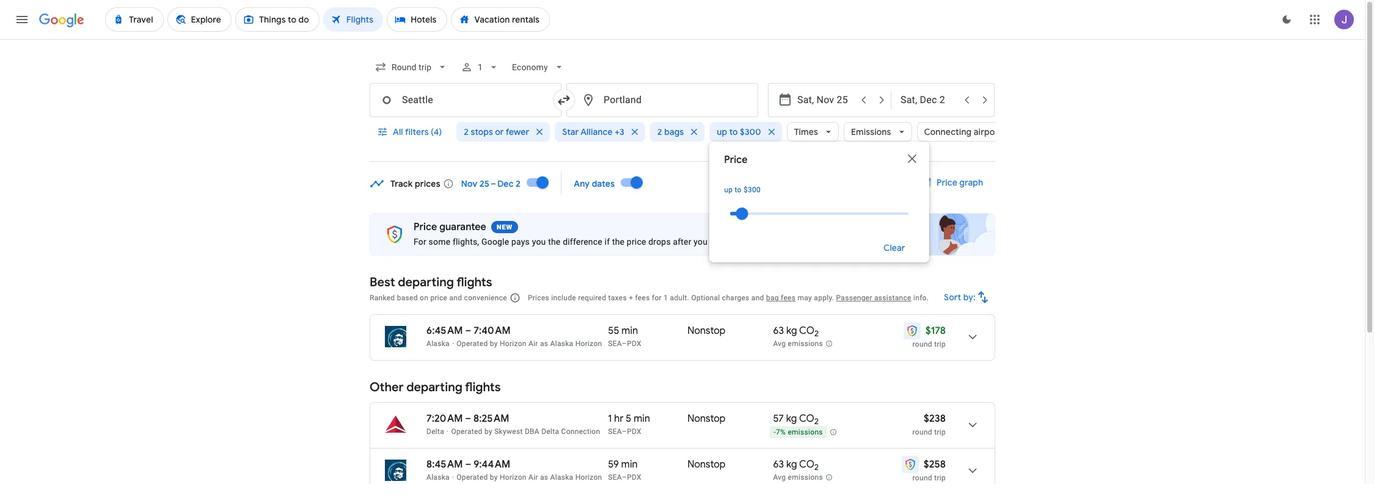 Task type: describe. For each thing, give the bounding box(es) containing it.
track
[[391, 178, 413, 189]]

for some flights, google pays you the difference if the price drops after you book.
[[414, 237, 732, 247]]

leaves seattle-tacoma international airport at 8:45 am on saturday, november 25 and arrives at portland international airport at 9:44 am on saturday, november 25. element
[[427, 459, 511, 471]]

hr
[[615, 413, 624, 426]]

may
[[798, 294, 813, 303]]

7:40 am
[[474, 325, 511, 337]]

trip for $178
[[935, 341, 946, 349]]

connecting
[[925, 127, 972, 138]]

5
[[626, 413, 632, 426]]

New feature text field
[[491, 221, 518, 234]]

+
[[629, 294, 634, 303]]

nov 25 – dec 2
[[461, 178, 521, 189]]

main menu image
[[15, 12, 29, 27]]

sort by: button
[[940, 283, 996, 312]]

up to $300 button
[[710, 117, 782, 147]]

Departure time: 7:20 AM. text field
[[427, 413, 463, 426]]

bag fees button
[[767, 294, 796, 303]]

238 US dollars text field
[[924, 413, 946, 426]]

horizon left 59 min sea – pdx
[[576, 474, 603, 482]]

63 for 59 min
[[774, 459, 784, 471]]

flights,
[[453, 237, 480, 247]]

25 – dec
[[480, 178, 514, 189]]

other departing flights
[[370, 380, 501, 396]]

Departure time: 8:45 AM. text field
[[427, 459, 463, 471]]

flight details. leaves seattle-tacoma international airport at 8:45 am on saturday, november 25 and arrives at portland international airport at 9:44 am on saturday, november 25. image
[[959, 457, 988, 485]]

fewer
[[506, 127, 530, 138]]

$258
[[924, 459, 946, 471]]

57
[[774, 413, 784, 426]]

2 the from the left
[[613, 237, 625, 247]]

total duration 1 hr 5 min. element
[[608, 413, 688, 427]]

prices
[[528, 294, 550, 303]]

– right 6:45 am "text field"
[[465, 325, 472, 337]]

swap origin and destination. image
[[557, 93, 572, 108]]

best departing flights
[[370, 275, 493, 290]]

2 inside 57 kg co 2
[[815, 417, 819, 427]]

price graph button
[[905, 172, 993, 194]]

round trip for $258
[[913, 474, 946, 483]]

by for 7:40 am
[[490, 340, 498, 348]]

passenger assistance button
[[837, 294, 912, 303]]

63 kg co 2 for $258
[[774, 459, 819, 473]]

price graph
[[937, 177, 984, 188]]

operated for 9:44 am
[[457, 474, 488, 482]]

2 inside popup button
[[464, 127, 469, 138]]

ranked
[[370, 294, 395, 303]]

7:20 am
[[427, 413, 463, 426]]

178 US dollars text field
[[926, 325, 946, 337]]

best
[[370, 275, 395, 290]]

passenger
[[837, 294, 873, 303]]

pdx inside 1 hr 5 min sea – pdx
[[627, 428, 642, 437]]

1 you from the left
[[532, 237, 546, 247]]

main content containing best departing flights
[[370, 168, 996, 485]]

2 inside the find the best price region
[[516, 178, 521, 189]]

clear button
[[869, 234, 920, 263]]

avg for 55 min
[[774, 340, 786, 349]]

nonstop for 1 hr 5 min
[[688, 413, 726, 426]]

on
[[420, 294, 429, 303]]

change appearance image
[[1273, 5, 1302, 34]]

1 delta from the left
[[427, 428, 445, 437]]

avg for 59 min
[[774, 474, 786, 482]]

any dates
[[574, 178, 615, 189]]

prices
[[415, 178, 441, 189]]

clear
[[884, 243, 906, 254]]

7%
[[776, 429, 786, 437]]

$238 round trip
[[913, 413, 946, 437]]

2 stops or fewer button
[[457, 117, 550, 147]]

star alliance +3
[[563, 127, 625, 138]]

optional
[[692, 294, 721, 303]]

2 bags
[[658, 127, 684, 138]]

258 US dollars text field
[[924, 459, 946, 471]]

assistance
[[875, 294, 912, 303]]

charges
[[723, 294, 750, 303]]

2 you from the left
[[694, 237, 708, 247]]

departing for best
[[398, 275, 454, 290]]

up inside popup button
[[717, 127, 728, 138]]

63 for 55 min
[[774, 325, 784, 337]]

alaska down "8:45 am" text field
[[427, 474, 450, 482]]

avg emissions for $258
[[774, 474, 824, 482]]

nonstop flight. element for 59 min
[[688, 459, 726, 473]]

1 vertical spatial operated
[[452, 428, 483, 437]]

leaves seattle-tacoma international airport at 6:45 am on saturday, november 25 and arrives at portland international airport at 7:40 am on saturday, november 25. element
[[427, 325, 511, 337]]

pdx for 55 min
[[627, 340, 642, 348]]

round for $178
[[913, 341, 933, 349]]

apply.
[[815, 294, 835, 303]]

price for price graph
[[937, 177, 958, 188]]

2 delta from the left
[[542, 428, 560, 437]]

1 button
[[456, 53, 505, 82]]

$238
[[924, 413, 946, 426]]

sea for 59
[[608, 474, 622, 482]]

for
[[652, 294, 662, 303]]

alaska down the include on the left bottom
[[551, 340, 574, 348]]

adult.
[[670, 294, 690, 303]]

$178
[[926, 325, 946, 337]]

59
[[608, 459, 619, 471]]

for
[[414, 237, 427, 247]]

1 for 1 hr 5 min sea – pdx
[[608, 413, 612, 426]]

all filters (4)
[[393, 127, 442, 138]]

1 hr 5 min sea – pdx
[[608, 413, 651, 437]]

emissions
[[852, 127, 892, 138]]

price guarantee
[[414, 221, 487, 234]]

co inside 57 kg co 2
[[800, 413, 815, 426]]

as for 9:44 am
[[540, 474, 549, 482]]

air for 6:45 am – 7:40 am
[[529, 340, 538, 348]]

avg emissions for $178
[[774, 340, 824, 349]]

book.
[[710, 237, 732, 247]]

by for 9:44 am
[[490, 474, 498, 482]]

trip inside $238 round trip
[[935, 429, 946, 437]]

1 vertical spatial $300
[[744, 186, 761, 194]]

6:45 am
[[427, 325, 463, 337]]

2 down -7% emissions
[[815, 463, 819, 473]]

8:45 am – 9:44 am
[[427, 459, 511, 471]]

prices include required taxes + fees for 1 adult. optional charges and bag fees may apply. passenger assistance
[[528, 294, 912, 303]]

co for $178
[[800, 325, 815, 337]]

min for 59 min
[[622, 459, 638, 471]]

include
[[552, 294, 576, 303]]

pays
[[512, 237, 530, 247]]

+3
[[615, 127, 625, 138]]

2 fees from the left
[[781, 294, 796, 303]]

kg for $178
[[787, 325, 798, 337]]

emissions for $178
[[788, 340, 824, 349]]

55 min sea – pdx
[[608, 325, 642, 348]]

min inside 1 hr 5 min sea – pdx
[[634, 413, 651, 426]]

2 emissions from the top
[[788, 429, 823, 437]]

none search field containing price
[[370, 53, 1028, 263]]

Departure text field
[[798, 84, 854, 117]]

none text field inside search field
[[567, 83, 759, 117]]

operated by horizon air as alaska horizon for 7:40 am
[[457, 340, 603, 348]]

1 for 1
[[478, 62, 483, 72]]

total duration 59 min. element
[[608, 459, 688, 473]]

emissions for $258
[[788, 474, 824, 482]]

sea for 55
[[608, 340, 622, 348]]

ranked based on price and convenience
[[370, 294, 507, 303]]

operated by skywest dba delta connection
[[452, 428, 601, 437]]

– inside 1 hr 5 min sea – pdx
[[622, 428, 627, 437]]

guarantee
[[440, 221, 487, 234]]

-
[[774, 429, 776, 437]]

as for 7:40 am
[[540, 340, 549, 348]]

trip for $258
[[935, 474, 946, 483]]

connecting airports
[[925, 127, 1007, 138]]

2 stops or fewer
[[464, 127, 530, 138]]

– left 8:25 am text field
[[465, 413, 471, 426]]

leaves seattle-tacoma international airport at 7:20 am on saturday, november 25 and arrives at portland international airport at 8:25 am on saturday, november 25. element
[[427, 413, 510, 426]]



Task type: vqa. For each thing, say whether or not it's contained in the screenshot.
as to the top
yes



Task type: locate. For each thing, give the bounding box(es) containing it.
1 vertical spatial pdx
[[627, 428, 642, 437]]

sea
[[608, 340, 622, 348], [608, 428, 622, 437], [608, 474, 622, 482]]

trip down $238
[[935, 429, 946, 437]]

avg down 7%
[[774, 474, 786, 482]]

min for 55 min
[[622, 325, 638, 337]]

learn more about tracked prices image
[[443, 178, 454, 189]]

0 vertical spatial up to $300
[[717, 127, 762, 138]]

as
[[540, 340, 549, 348], [540, 474, 549, 482]]

co down may at the right of page
[[800, 325, 815, 337]]

1 63 from the top
[[774, 325, 784, 337]]

1 air from the top
[[529, 340, 538, 348]]

some
[[429, 237, 451, 247]]

$300
[[740, 127, 762, 138], [744, 186, 761, 194]]

1 vertical spatial emissions
[[788, 429, 823, 437]]

as down "prices"
[[540, 340, 549, 348]]

2 63 kg co 2 from the top
[[774, 459, 819, 473]]

air for 8:45 am – 9:44 am
[[529, 474, 538, 482]]

0 vertical spatial operated
[[457, 340, 488, 348]]

1 operated by horizon air as alaska horizon from the top
[[457, 340, 603, 348]]

1 pdx from the top
[[627, 340, 642, 348]]

$300 inside popup button
[[740, 127, 762, 138]]

and down 'best departing flights'
[[450, 294, 462, 303]]

avg emissions down may at the right of page
[[774, 340, 824, 349]]

trip down $258
[[935, 474, 946, 483]]

1 horizontal spatial 1
[[608, 413, 612, 426]]

convenience
[[464, 294, 507, 303]]

pdx inside 59 min sea – pdx
[[627, 474, 642, 482]]

0 vertical spatial co
[[800, 325, 815, 337]]

– inside 59 min sea – pdx
[[622, 474, 627, 482]]

7:20 am – 8:25 am
[[427, 413, 510, 426]]

nonstop flight. element
[[688, 325, 726, 339], [688, 413, 726, 427], [688, 459, 726, 473]]

2 inside popup button
[[658, 127, 663, 138]]

trip down $178
[[935, 341, 946, 349]]

0 vertical spatial as
[[540, 340, 549, 348]]

2 vertical spatial sea
[[608, 474, 622, 482]]

0 vertical spatial up
[[717, 127, 728, 138]]

up
[[717, 127, 728, 138], [725, 186, 733, 194]]

kg for $258
[[787, 459, 798, 471]]

by down 9:44 am text box
[[490, 474, 498, 482]]

Arrival time: 7:40 AM. text field
[[474, 325, 511, 337]]

– inside the 55 min sea – pdx
[[622, 340, 627, 348]]

63 down "bag fees" button
[[774, 325, 784, 337]]

2 left bags
[[658, 127, 663, 138]]

1 trip from the top
[[935, 341, 946, 349]]

connection
[[562, 428, 601, 437]]

operated by horizon air as alaska horizon down 9:44 am text box
[[457, 474, 603, 482]]

dba
[[525, 428, 540, 437]]

fees
[[636, 294, 650, 303], [781, 294, 796, 303]]

if
[[605, 237, 610, 247]]

– down 5 at the left bottom
[[622, 428, 627, 437]]

round trip down $258
[[913, 474, 946, 483]]

nov
[[461, 178, 478, 189]]

avg emissions
[[774, 340, 824, 349], [774, 474, 824, 482]]

pdx down the total duration 55 min. element
[[627, 340, 642, 348]]

1 vertical spatial avg emissions
[[774, 474, 824, 482]]

1 and from the left
[[450, 294, 462, 303]]

59 min sea – pdx
[[608, 459, 642, 482]]

1 horizontal spatial the
[[613, 237, 625, 247]]

Arrival time: 9:44 AM. text field
[[474, 459, 511, 471]]

1 vertical spatial up to $300
[[725, 186, 761, 194]]

0 vertical spatial round trip
[[913, 341, 946, 349]]

0 vertical spatial kg
[[787, 325, 798, 337]]

2 avg from the top
[[774, 474, 786, 482]]

1 vertical spatial 63 kg co 2
[[774, 459, 819, 473]]

(4)
[[431, 127, 442, 138]]

0 horizontal spatial you
[[532, 237, 546, 247]]

airports
[[974, 127, 1007, 138]]

2 vertical spatial min
[[622, 459, 638, 471]]

0 vertical spatial round
[[913, 341, 933, 349]]

graph
[[960, 177, 984, 188]]

1 vertical spatial by
[[485, 428, 493, 437]]

pdx for 59 min
[[627, 474, 642, 482]]

alaska down connection at the left bottom of page
[[551, 474, 574, 482]]

1 the from the left
[[548, 237, 561, 247]]

operated down leaves seattle-tacoma international airport at 6:45 am on saturday, november 25 and arrives at portland international airport at 7:40 am on saturday, november 25. element
[[457, 340, 488, 348]]

0 horizontal spatial 1
[[478, 62, 483, 72]]

55
[[608, 325, 620, 337]]

difference
[[563, 237, 603, 247]]

-7% emissions
[[774, 429, 823, 437]]

None text field
[[567, 83, 759, 117]]

2 horizontal spatial 1
[[664, 294, 668, 303]]

price for price
[[725, 154, 748, 166]]

1 vertical spatial avg
[[774, 474, 786, 482]]

departing up the on
[[398, 275, 454, 290]]

2 63 from the top
[[774, 459, 784, 471]]

3 kg from the top
[[787, 459, 798, 471]]

co down -7% emissions
[[800, 459, 815, 471]]

0 horizontal spatial the
[[548, 237, 561, 247]]

min right 55
[[622, 325, 638, 337]]

0 horizontal spatial price
[[414, 221, 437, 234]]

3 sea from the top
[[608, 474, 622, 482]]

delta down 7:20 am
[[427, 428, 445, 437]]

1 vertical spatial nonstop flight. element
[[688, 413, 726, 427]]

1 inside 1 hr 5 min sea – pdx
[[608, 413, 612, 426]]

None field
[[370, 56, 454, 78], [508, 56, 570, 78], [370, 56, 454, 78], [508, 56, 570, 78]]

co up -7% emissions
[[800, 413, 815, 426]]

fees right the bag
[[781, 294, 796, 303]]

up to $300 inside up to $300 popup button
[[717, 127, 762, 138]]

by down 7:40 am 'text box'
[[490, 340, 498, 348]]

$300 down up to $300 popup button
[[744, 186, 761, 194]]

air
[[529, 340, 538, 348], [529, 474, 538, 482]]

price
[[627, 237, 647, 247], [431, 294, 448, 303]]

flights up 8:25 am text field
[[465, 380, 501, 396]]

fees right +
[[636, 294, 650, 303]]

the
[[548, 237, 561, 247], [613, 237, 625, 247]]

2 vertical spatial pdx
[[627, 474, 642, 482]]

horizon down 9:44 am
[[500, 474, 527, 482]]

as down operated by skywest dba delta connection
[[540, 474, 549, 482]]

you right after
[[694, 237, 708, 247]]

2 air from the top
[[529, 474, 538, 482]]

operated by horizon air as alaska horizon for 9:44 am
[[457, 474, 603, 482]]

air down dba
[[529, 474, 538, 482]]

– down the total duration 55 min. element
[[622, 340, 627, 348]]

alaska down 6:45 am
[[427, 340, 450, 348]]

2 vertical spatial kg
[[787, 459, 798, 471]]

63 kg co 2 down -7% emissions
[[774, 459, 819, 473]]

1 vertical spatial round
[[913, 429, 933, 437]]

delta
[[427, 428, 445, 437], [542, 428, 560, 437]]

pdx inside the 55 min sea – pdx
[[627, 340, 642, 348]]

loading results progress bar
[[0, 39, 1366, 42]]

kg down -7% emissions
[[787, 459, 798, 471]]

after
[[673, 237, 692, 247]]

price
[[725, 154, 748, 166], [937, 177, 958, 188], [414, 221, 437, 234]]

drops
[[649, 237, 671, 247]]

dates
[[592, 178, 615, 189]]

3 pdx from the top
[[627, 474, 642, 482]]

star
[[563, 127, 579, 138]]

close dialog image
[[906, 152, 920, 166]]

kg down "bag fees" button
[[787, 325, 798, 337]]

0 horizontal spatial fees
[[636, 294, 650, 303]]

2 nonstop flight. element from the top
[[688, 413, 726, 427]]

sea inside 1 hr 5 min sea – pdx
[[608, 428, 622, 437]]

2 round trip from the top
[[913, 474, 946, 483]]

price for price guarantee
[[414, 221, 437, 234]]

0 vertical spatial price
[[627, 237, 647, 247]]

Return text field
[[901, 84, 957, 117]]

nonstop for 59 min
[[688, 459, 726, 471]]

min right 5 at the left bottom
[[634, 413, 651, 426]]

63 kg co 2 for $178
[[774, 325, 819, 339]]

1 vertical spatial 63
[[774, 459, 784, 471]]

 image
[[452, 474, 454, 482]]

0 vertical spatial to
[[730, 127, 738, 138]]

0 vertical spatial sea
[[608, 340, 622, 348]]

horizon
[[500, 340, 527, 348], [576, 340, 603, 348], [500, 474, 527, 482], [576, 474, 603, 482]]

trip
[[935, 341, 946, 349], [935, 429, 946, 437], [935, 474, 946, 483]]

2 vertical spatial by
[[490, 474, 498, 482]]

min inside 59 min sea – pdx
[[622, 459, 638, 471]]

sea down 55
[[608, 340, 622, 348]]

63 kg co 2
[[774, 325, 819, 339], [774, 459, 819, 473]]

1 vertical spatial trip
[[935, 429, 946, 437]]

0 vertical spatial avg emissions
[[774, 340, 824, 349]]

emissions down -7% emissions
[[788, 474, 824, 482]]

find the best price region
[[370, 168, 996, 204]]

2 horizontal spatial price
[[937, 177, 958, 188]]

1 vertical spatial price
[[937, 177, 958, 188]]

1 horizontal spatial price
[[627, 237, 647, 247]]

price right the on
[[431, 294, 448, 303]]

pdx down 5 at the left bottom
[[627, 428, 642, 437]]

price inside price graph button
[[937, 177, 958, 188]]

the right if
[[613, 237, 625, 247]]

1 vertical spatial departing
[[407, 380, 463, 396]]

you right pays
[[532, 237, 546, 247]]

nonstop
[[688, 325, 726, 337], [688, 413, 726, 426], [688, 459, 726, 471]]

1 nonstop flight. element from the top
[[688, 325, 726, 339]]

1 horizontal spatial delta
[[542, 428, 560, 437]]

star alliance +3 button
[[555, 117, 646, 147]]

2 up -7% emissions
[[815, 417, 819, 427]]

round trip for $178
[[913, 341, 946, 349]]

by:
[[964, 292, 976, 303]]

bags
[[665, 127, 684, 138]]

emissions down 57 kg co 2
[[788, 429, 823, 437]]

any
[[574, 178, 590, 189]]

1 vertical spatial nonstop
[[688, 413, 726, 426]]

2 operated by horizon air as alaska horizon from the top
[[457, 474, 603, 482]]

air down "prices"
[[529, 340, 538, 348]]

horizon left the 55 min sea – pdx
[[576, 340, 603, 348]]

avg emissions down -7% emissions
[[774, 474, 824, 482]]

1 horizontal spatial and
[[752, 294, 765, 303]]

None search field
[[370, 53, 1028, 263]]

times
[[795, 127, 819, 138]]

2 vertical spatial emissions
[[788, 474, 824, 482]]

flights for best departing flights
[[457, 275, 493, 290]]

2 as from the top
[[540, 474, 549, 482]]

skywest
[[495, 428, 523, 437]]

2 kg from the top
[[787, 413, 797, 426]]

up up book. on the right
[[725, 186, 733, 194]]

0 vertical spatial min
[[622, 325, 638, 337]]

by
[[490, 340, 498, 348], [485, 428, 493, 437], [490, 474, 498, 482]]

1 vertical spatial up
[[725, 186, 733, 194]]

sea inside the 55 min sea – pdx
[[608, 340, 622, 348]]

departing for other
[[407, 380, 463, 396]]

to inside popup button
[[730, 127, 738, 138]]

emissions
[[788, 340, 824, 349], [788, 429, 823, 437], [788, 474, 824, 482]]

1 round trip from the top
[[913, 341, 946, 349]]

1 vertical spatial air
[[529, 474, 538, 482]]

3 trip from the top
[[935, 474, 946, 483]]

1 vertical spatial operated by horizon air as alaska horizon
[[457, 474, 603, 482]]

sea down hr
[[608, 428, 622, 437]]

min inside the 55 min sea – pdx
[[622, 325, 638, 337]]

0 vertical spatial 1
[[478, 62, 483, 72]]

2 pdx from the top
[[627, 428, 642, 437]]

times button
[[787, 117, 839, 147]]

57 kg co 2
[[774, 413, 819, 427]]

0 vertical spatial departing
[[398, 275, 454, 290]]

1 vertical spatial min
[[634, 413, 651, 426]]

Arrival time: 8:25 AM. text field
[[474, 413, 510, 426]]

2 vertical spatial price
[[414, 221, 437, 234]]

2 down apply.
[[815, 329, 819, 339]]

1 horizontal spatial you
[[694, 237, 708, 247]]

new
[[497, 224, 513, 232]]

price left the drops
[[627, 237, 647, 247]]

1 fees from the left
[[636, 294, 650, 303]]

avg
[[774, 340, 786, 349], [774, 474, 786, 482]]

price left the graph
[[937, 177, 958, 188]]

1 vertical spatial flights
[[465, 380, 501, 396]]

to right 2 bags popup button
[[730, 127, 738, 138]]

9:44 am
[[474, 459, 511, 471]]

– right "8:45 am" text field
[[465, 459, 472, 471]]

0 vertical spatial nonstop flight. element
[[688, 325, 726, 339]]

nonstop for 55 min
[[688, 325, 726, 337]]

min
[[622, 325, 638, 337], [634, 413, 651, 426], [622, 459, 638, 471]]

2 sea from the top
[[608, 428, 622, 437]]

1 vertical spatial kg
[[787, 413, 797, 426]]

1 inside popup button
[[478, 62, 483, 72]]

avg down "bag fees" button
[[774, 340, 786, 349]]

2 bags button
[[651, 117, 705, 147]]

0 vertical spatial nonstop
[[688, 325, 726, 337]]

1 horizontal spatial price
[[725, 154, 748, 166]]

min right the 59
[[622, 459, 638, 471]]

nonstop flight. element for 1 hr 5 min
[[688, 413, 726, 427]]

None text field
[[370, 83, 562, 117]]

$300 left times
[[740, 127, 762, 138]]

the left difference
[[548, 237, 561, 247]]

0 vertical spatial avg
[[774, 340, 786, 349]]

1 vertical spatial 1
[[664, 294, 668, 303]]

or
[[495, 127, 504, 138]]

2 left stops
[[464, 127, 469, 138]]

8:25 am
[[474, 413, 510, 426]]

and left the bag
[[752, 294, 765, 303]]

sea inside 59 min sea – pdx
[[608, 474, 622, 482]]

1 vertical spatial round trip
[[913, 474, 946, 483]]

1 vertical spatial to
[[735, 186, 742, 194]]

1 horizontal spatial fees
[[781, 294, 796, 303]]

2 right the 25 – dec
[[516, 178, 521, 189]]

track prices
[[391, 178, 441, 189]]

2 vertical spatial round
[[913, 474, 933, 483]]

63 down 7%
[[774, 459, 784, 471]]

connecting airports button
[[917, 117, 1028, 147]]

round down $178
[[913, 341, 933, 349]]

sea down the 59
[[608, 474, 622, 482]]

2 vertical spatial operated
[[457, 474, 488, 482]]

0 vertical spatial trip
[[935, 341, 946, 349]]

1 avg from the top
[[774, 340, 786, 349]]

0 horizontal spatial delta
[[427, 428, 445, 437]]

1 kg from the top
[[787, 325, 798, 337]]

all filters (4) button
[[370, 117, 452, 147]]

0 vertical spatial price
[[725, 154, 748, 166]]

– down total duration 59 min. element
[[622, 474, 627, 482]]

flight details. leaves seattle-tacoma international airport at 7:20 am on saturday, november 25 and arrives at portland international airport at 8:25 am on saturday, november 25. image
[[959, 411, 988, 440]]

1 vertical spatial co
[[800, 413, 815, 426]]

departing up 7:20 am
[[407, 380, 463, 396]]

kg right "57" on the bottom of page
[[787, 413, 797, 426]]

2 round from the top
[[913, 429, 933, 437]]

emissions down may at the right of page
[[788, 340, 824, 349]]

0 vertical spatial air
[[529, 340, 538, 348]]

pdx down total duration 59 min. element
[[627, 474, 642, 482]]

1 avg emissions from the top
[[774, 340, 824, 349]]

0 horizontal spatial price
[[431, 294, 448, 303]]

learn more about ranking image
[[510, 293, 521, 304]]

horizon down 7:40 am
[[500, 340, 527, 348]]

2 vertical spatial nonstop flight. element
[[688, 459, 726, 473]]

up right 2 bags popup button
[[717, 127, 728, 138]]

0 vertical spatial by
[[490, 340, 498, 348]]

2 vertical spatial 1
[[608, 413, 612, 426]]

2 and from the left
[[752, 294, 765, 303]]

0 vertical spatial operated by horizon air as alaska horizon
[[457, 340, 603, 348]]

price up for
[[414, 221, 437, 234]]

round down $258
[[913, 474, 933, 483]]

8:45 am
[[427, 459, 463, 471]]

6:45 am – 7:40 am
[[427, 325, 511, 337]]

3 nonstop flight. element from the top
[[688, 459, 726, 473]]

nonstop flight. element for 55 min
[[688, 325, 726, 339]]

1 as from the top
[[540, 340, 549, 348]]

3 nonstop from the top
[[688, 459, 726, 471]]

0 vertical spatial pdx
[[627, 340, 642, 348]]

operated by horizon air as alaska horizon down 7:40 am
[[457, 340, 603, 348]]

sort
[[945, 292, 962, 303]]

0 vertical spatial 63 kg co 2
[[774, 325, 819, 339]]

flights up convenience
[[457, 275, 493, 290]]

0 vertical spatial emissions
[[788, 340, 824, 349]]

1 emissions from the top
[[788, 340, 824, 349]]

0 horizontal spatial and
[[450, 294, 462, 303]]

all
[[393, 127, 403, 138]]

co for $258
[[800, 459, 815, 471]]

price down up to $300 popup button
[[725, 154, 748, 166]]

0 vertical spatial $300
[[740, 127, 762, 138]]

round trip
[[913, 341, 946, 349], [913, 474, 946, 483]]

round inside $238 round trip
[[913, 429, 933, 437]]

required
[[578, 294, 607, 303]]

flights for other departing flights
[[465, 380, 501, 396]]

operated down the "7:20 am – 8:25 am"
[[452, 428, 483, 437]]

3 round from the top
[[913, 474, 933, 483]]

Departure time: 6:45 AM. text field
[[427, 325, 463, 337]]

 image
[[452, 340, 454, 348]]

kg inside 57 kg co 2
[[787, 413, 797, 426]]

1 nonstop from the top
[[688, 325, 726, 337]]

delta right dba
[[542, 428, 560, 437]]

1 vertical spatial price
[[431, 294, 448, 303]]

emissions button
[[844, 117, 913, 147]]

1 vertical spatial sea
[[608, 428, 622, 437]]

flight details. leaves seattle-tacoma international airport at 6:45 am on saturday, november 25 and arrives at portland international airport at 7:40 am on saturday, november 25. image
[[959, 323, 988, 352]]

1 round from the top
[[913, 341, 933, 349]]

1 63 kg co 2 from the top
[[774, 325, 819, 339]]

round trip down $178
[[913, 341, 946, 349]]

round down $238
[[913, 429, 933, 437]]

total duration 55 min. element
[[608, 325, 688, 339]]

sort by:
[[945, 292, 976, 303]]

0 vertical spatial flights
[[457, 275, 493, 290]]

1 sea from the top
[[608, 340, 622, 348]]

price inside search field
[[725, 154, 748, 166]]

main content
[[370, 168, 996, 485]]

63 kg co 2 down may at the right of page
[[774, 325, 819, 339]]

2 trip from the top
[[935, 429, 946, 437]]

alliance
[[581, 127, 613, 138]]

operated for 7:40 am
[[457, 340, 488, 348]]

by down 8:25 am
[[485, 428, 493, 437]]

co
[[800, 325, 815, 337], [800, 413, 815, 426], [800, 459, 815, 471]]

bag
[[767, 294, 779, 303]]

filters
[[405, 127, 429, 138]]

3 emissions from the top
[[788, 474, 824, 482]]

2 nonstop from the top
[[688, 413, 726, 426]]

1 vertical spatial as
[[540, 474, 549, 482]]

google
[[482, 237, 509, 247]]

2 vertical spatial trip
[[935, 474, 946, 483]]

round for $258
[[913, 474, 933, 483]]

to down up to $300 popup button
[[735, 186, 742, 194]]

0 vertical spatial 63
[[774, 325, 784, 337]]

operated down 'leaves seattle-tacoma international airport at 8:45 am on saturday, november 25 and arrives at portland international airport at 9:44 am on saturday, november 25.' element on the bottom left of the page
[[457, 474, 488, 482]]

2 vertical spatial nonstop
[[688, 459, 726, 471]]

2 avg emissions from the top
[[774, 474, 824, 482]]

2 vertical spatial co
[[800, 459, 815, 471]]



